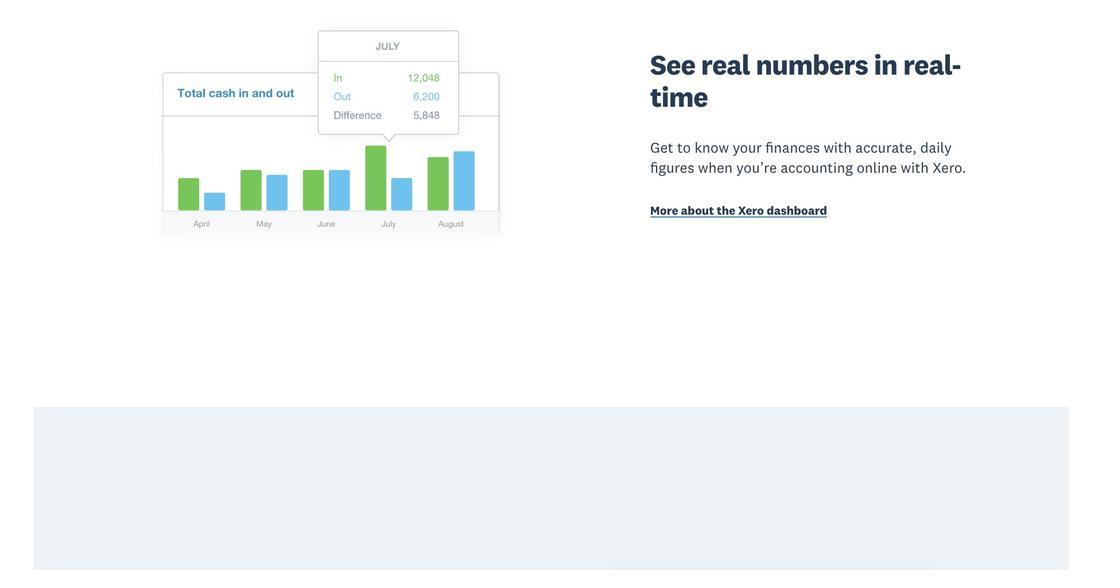 Task type: locate. For each thing, give the bounding box(es) containing it.
real-
[[904, 47, 961, 82]]

xero's online accounting dashboard shows a bar chart of monthly totals for cash coming in and out. image
[[121, 0, 540, 343], [121, 0, 540, 343]]

more about the xero dashboard link
[[650, 203, 981, 221]]

see
[[650, 47, 696, 82]]

0 horizontal spatial with
[[824, 138, 852, 156]]

0 vertical spatial with
[[824, 138, 852, 156]]

in
[[874, 47, 898, 82]]

xero.
[[933, 159, 967, 177]]

more
[[650, 203, 679, 218]]

to
[[677, 138, 691, 156]]

with up accounting
[[824, 138, 852, 156]]

real
[[701, 47, 750, 82]]

online
[[857, 159, 897, 177]]

you're
[[737, 159, 777, 177]]

xero
[[738, 203, 764, 218]]

1 vertical spatial with
[[901, 159, 929, 177]]

with down daily
[[901, 159, 929, 177]]

with
[[824, 138, 852, 156], [901, 159, 929, 177]]

1 horizontal spatial with
[[901, 159, 929, 177]]

xero's 'invite a user' screen shows ticks and 'x' marks for access rules, allowing you to control what users see and do. image
[[562, 455, 981, 570], [562, 455, 981, 570]]

more about the xero dashboard
[[650, 203, 827, 218]]



Task type: vqa. For each thing, say whether or not it's contained in the screenshot.
you're
yes



Task type: describe. For each thing, give the bounding box(es) containing it.
time
[[650, 79, 708, 114]]

accurate,
[[856, 138, 917, 156]]

when
[[698, 159, 733, 177]]

daily
[[921, 138, 952, 156]]

accounting
[[781, 159, 853, 177]]

about
[[681, 203, 714, 218]]

get
[[650, 138, 674, 156]]

dashboard
[[767, 203, 827, 218]]

get to know your finances with accurate, daily figures when you're accounting online with xero.
[[650, 138, 967, 177]]

see real numbers in real- time
[[650, 47, 961, 114]]

know
[[695, 138, 729, 156]]

finances
[[766, 138, 820, 156]]

the
[[717, 203, 736, 218]]

figures
[[650, 159, 695, 177]]

your
[[733, 138, 762, 156]]

numbers
[[756, 47, 868, 82]]



